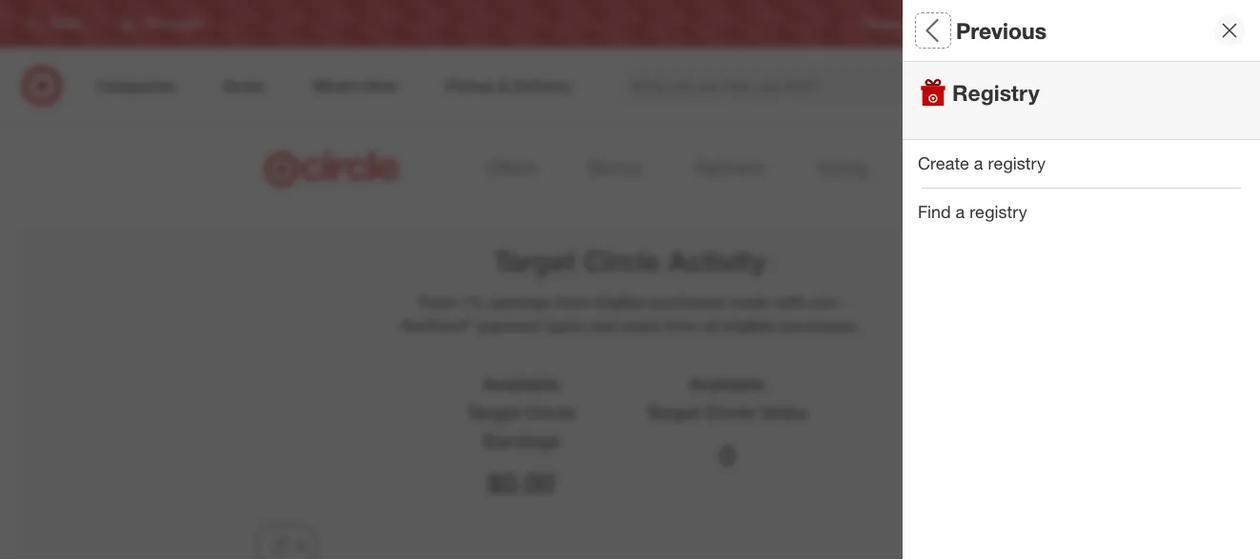 Task type: describe. For each thing, give the bounding box(es) containing it.
stores
[[1216, 17, 1249, 31]]

available for 0
[[689, 373, 766, 395]]

search
[[1006, 78, 1052, 97]]

redcard
[[1020, 17, 1066, 31]]

create a registry link
[[903, 140, 1260, 187]]

account link
[[903, 62, 1246, 109]]

votes
[[760, 401, 808, 423]]

registry inside dialog
[[952, 79, 1040, 106]]

non-
[[809, 293, 843, 312]]

purchases.
[[780, 317, 859, 336]]

3
[[296, 537, 304, 556]]

activity inside activity link
[[921, 156, 980, 178]]

0 horizontal spatial activity
[[668, 244, 766, 279]]

available target circle votes
[[646, 373, 808, 423]]

with
[[774, 293, 805, 312]]

circle for 0
[[705, 401, 755, 423]]

voting
[[817, 156, 867, 178]]

purchases
[[650, 293, 726, 312]]

search button
[[1006, 65, 1052, 111]]

track 1% earnings from eligible purchases made with non- redcard™ payment types and votes from all eligible purchases.
[[401, 293, 859, 336]]

3 button
[[256, 526, 318, 560]]

find for find a registry
[[918, 201, 951, 222]]

$0.00
[[488, 467, 555, 501]]

1 horizontal spatial eligible
[[724, 317, 775, 336]]

registry for create a registry
[[988, 152, 1046, 173]]

offers link
[[479, 151, 543, 187]]

weekly ad link
[[936, 16, 990, 32]]

all
[[703, 317, 719, 336]]

recently viewed link
[[903, 209, 1246, 256]]

track + manage
[[1122, 124, 1231, 143]]

bonus
[[589, 156, 641, 178]]

registry for find a registry
[[970, 201, 1027, 222]]

previous
[[956, 17, 1047, 43]]

registry link
[[863, 16, 905, 32]]

account dialog
[[903, 0, 1260, 560]]

weekly ad
[[936, 17, 990, 31]]

redcard™
[[401, 317, 474, 336]]

create
[[918, 152, 969, 173]]

find for find stores
[[1191, 17, 1213, 31]]

earnings
[[483, 430, 560, 452]]

a for find
[[956, 201, 965, 222]]

find a registry
[[918, 201, 1027, 222]]

find stores
[[1191, 17, 1249, 31]]

1 horizontal spatial circle
[[584, 244, 660, 279]]

0 vertical spatial eligible
[[594, 293, 645, 312]]

earnings
[[488, 293, 551, 312]]



Task type: locate. For each thing, give the bounding box(es) containing it.
target for 0
[[646, 401, 700, 423]]

0 horizontal spatial a
[[956, 201, 965, 222]]

registry
[[988, 152, 1046, 173], [970, 201, 1027, 222]]

recently viewed
[[918, 221, 1046, 242]]

a right create
[[974, 152, 983, 173]]

find down activity link
[[918, 201, 951, 222]]

a for create
[[974, 152, 983, 173]]

a down activity link
[[956, 201, 965, 222]]

0 vertical spatial find
[[1191, 17, 1213, 31]]

0 vertical spatial registry
[[988, 152, 1046, 173]]

0 horizontal spatial available
[[483, 373, 560, 395]]

registry up the find a registry
[[988, 152, 1046, 173]]

ad
[[976, 17, 990, 31]]

target circle logo image
[[261, 149, 406, 189]]

payment
[[478, 317, 541, 336]]

eligible
[[594, 293, 645, 312], [724, 317, 775, 336]]

viewed
[[990, 221, 1046, 242]]

0 horizontal spatial from
[[556, 293, 589, 312]]

target inside 'available target circle earnings'
[[467, 401, 521, 423]]

find inside find a registry link
[[918, 201, 951, 222]]

1 available from the left
[[483, 373, 560, 395]]

circle up earnings
[[526, 401, 576, 423]]

recently
[[918, 221, 985, 242]]

circle inside "available target circle votes"
[[705, 401, 755, 423]]

0 vertical spatial registry
[[863, 17, 905, 31]]

registry down 'previous'
[[952, 79, 1040, 106]]

0
[[719, 438, 735, 473]]

track for target circle activity
[[418, 293, 457, 312]]

target inside "available target circle votes"
[[646, 401, 700, 423]]

from up types
[[556, 293, 589, 312]]

find left stores
[[1191, 17, 1213, 31]]

available up earnings
[[483, 373, 560, 395]]

1 account from the top
[[918, 17, 1005, 43]]

0 vertical spatial from
[[556, 293, 589, 312]]

activity
[[921, 156, 980, 178], [668, 244, 766, 279]]

1%
[[461, 293, 484, 312]]

bonus link
[[581, 151, 649, 187]]

2 horizontal spatial circle
[[705, 401, 755, 423]]

track left +
[[1122, 124, 1158, 143]]

1 horizontal spatial find
[[1191, 17, 1213, 31]]

dialog
[[903, 0, 1260, 560]]

eligible down made
[[724, 317, 775, 336]]

find a registry link
[[903, 188, 1260, 236]]

circle up track 1% earnings from eligible purchases made with non- redcard™ payment types and votes from all eligible purchases.
[[584, 244, 660, 279]]

What can we help you find? suggestions appear below search field
[[619, 65, 1019, 107]]

account hello, tara element
[[918, 74, 982, 95]]

a
[[974, 152, 983, 173], [956, 201, 965, 222]]

partners link
[[687, 151, 771, 187]]

activity down orders
[[921, 156, 980, 178]]

registry
[[863, 17, 905, 31], [952, 79, 1040, 106]]

find stores link
[[1191, 16, 1249, 32]]

1 vertical spatial a
[[956, 201, 965, 222]]

account inside account link
[[918, 74, 982, 95]]

made
[[730, 293, 770, 312]]

2 account from the top
[[918, 74, 982, 95]]

1 vertical spatial registry
[[970, 201, 1027, 222]]

1 vertical spatial account
[[918, 74, 982, 95]]

offers
[[486, 156, 536, 178]]

1 horizontal spatial a
[[974, 152, 983, 173]]

eligible up and
[[594, 293, 645, 312]]

and
[[590, 317, 617, 336]]

available inside "available target circle votes"
[[689, 373, 766, 395]]

0 horizontal spatial find
[[918, 201, 951, 222]]

1 horizontal spatial track
[[1122, 124, 1158, 143]]

available down all
[[689, 373, 766, 395]]

1 vertical spatial from
[[665, 317, 699, 336]]

find inside find stores link
[[1191, 17, 1213, 31]]

1 vertical spatial activity
[[668, 244, 766, 279]]

redcard link
[[1020, 16, 1066, 32]]

available
[[483, 373, 560, 395], [689, 373, 766, 395]]

track
[[1122, 124, 1158, 143], [418, 293, 457, 312]]

partners
[[694, 156, 763, 178]]

+
[[1162, 124, 1172, 143]]

track for orders
[[1122, 124, 1158, 143]]

2 available from the left
[[689, 373, 766, 395]]

0 horizontal spatial eligible
[[594, 293, 645, 312]]

votes
[[621, 317, 661, 336]]

activity up 'purchases'
[[668, 244, 766, 279]]

0 vertical spatial track
[[1122, 124, 1158, 143]]

0 horizontal spatial registry
[[863, 17, 905, 31]]

find
[[1191, 17, 1213, 31], [918, 201, 951, 222]]

weekly
[[936, 17, 972, 31]]

0 vertical spatial a
[[974, 152, 983, 173]]

1 horizontal spatial activity
[[921, 156, 980, 178]]

track up redcard™
[[418, 293, 457, 312]]

1 vertical spatial find
[[918, 201, 951, 222]]

0 vertical spatial activity
[[921, 156, 980, 178]]

account
[[918, 17, 1005, 43], [918, 74, 982, 95]]

1 vertical spatial eligible
[[724, 317, 775, 336]]

registry down 'create a registry'
[[970, 201, 1027, 222]]

circle up '0'
[[705, 401, 755, 423]]

target circle activity
[[494, 244, 766, 279]]

available target circle earnings
[[467, 373, 576, 452]]

target for $0.00
[[467, 401, 521, 423]]

1 vertical spatial registry
[[952, 79, 1040, 106]]

1 vertical spatial track
[[418, 293, 457, 312]]

1 horizontal spatial registry
[[952, 79, 1040, 106]]

voting link
[[809, 151, 875, 187]]

0 vertical spatial account
[[918, 17, 1005, 43]]

from
[[556, 293, 589, 312], [665, 317, 699, 336]]

target
[[494, 244, 576, 279], [467, 401, 521, 423], [646, 401, 700, 423]]

available inside 'available target circle earnings'
[[483, 373, 560, 395]]

0 horizontal spatial track
[[418, 293, 457, 312]]

track inside track 1% earnings from eligible purchases made with non- redcard™ payment types and votes from all eligible purchases.
[[418, 293, 457, 312]]

registry left weekly
[[863, 17, 905, 31]]

circle for $0.00
[[526, 401, 576, 423]]

orders
[[918, 123, 971, 144]]

1 horizontal spatial available
[[689, 373, 766, 395]]

activity link
[[913, 151, 987, 187]]

track inside 'account' dialog
[[1122, 124, 1158, 143]]

0 horizontal spatial circle
[[526, 401, 576, 423]]

manage
[[1176, 124, 1231, 143]]

circle
[[584, 244, 660, 279], [526, 401, 576, 423], [705, 401, 755, 423]]

dialog containing previous
[[903, 0, 1260, 560]]

from down 'purchases'
[[665, 317, 699, 336]]

create a registry
[[918, 152, 1046, 173]]

1 horizontal spatial from
[[665, 317, 699, 336]]

circle inside 'available target circle earnings'
[[526, 401, 576, 423]]

available for $0.00
[[483, 373, 560, 395]]

types
[[545, 317, 586, 336]]



Task type: vqa. For each thing, say whether or not it's contained in the screenshot.
search
yes



